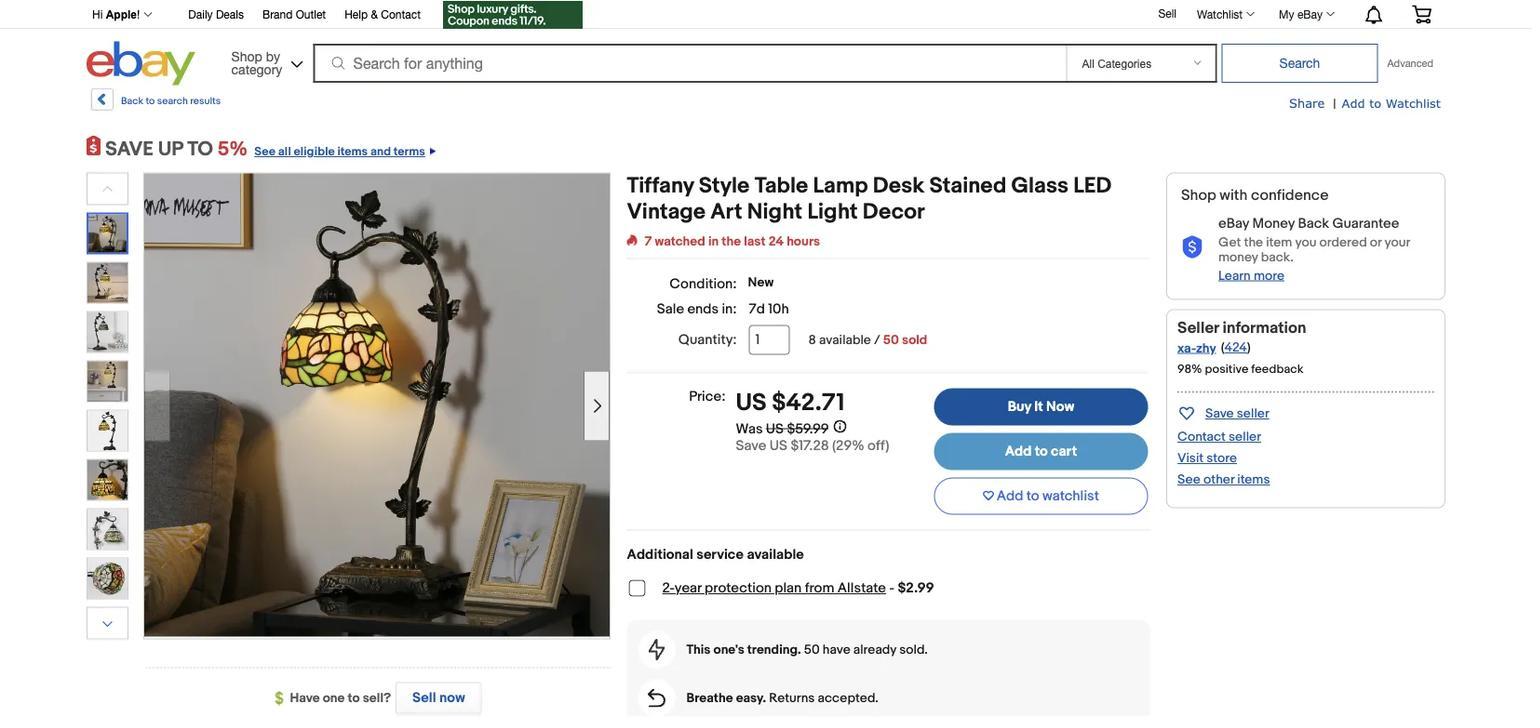 Task type: locate. For each thing, give the bounding box(es) containing it.
contact inside "link"
[[381, 8, 421, 21]]

see inside the contact seller visit store see other items
[[1178, 472, 1201, 488]]

sell left now
[[412, 690, 436, 707]]

back up you
[[1298, 215, 1330, 232]]

ordered
[[1320, 235, 1367, 250]]

see all eligible items and terms
[[254, 145, 425, 159]]

save down us $42.71
[[736, 437, 767, 454]]

add inside add to watchlist button
[[997, 488, 1024, 505]]

1 horizontal spatial see
[[1178, 472, 1201, 488]]

us right was
[[766, 421, 784, 437]]

my ebay
[[1279, 7, 1323, 20]]

10h
[[768, 301, 789, 318]]

brand outlet
[[262, 8, 326, 21]]

art
[[711, 199, 742, 226]]

breathe easy. returns accepted.
[[687, 691, 879, 707]]

sell
[[1159, 7, 1177, 20], [412, 690, 436, 707]]

available left / on the right
[[819, 332, 871, 348]]

save inside the us $42.71 main content
[[736, 437, 767, 454]]

see
[[254, 145, 276, 159], [1178, 472, 1201, 488]]

50 for sold
[[883, 332, 899, 348]]

hi apple !
[[92, 8, 140, 21]]

to for cart
[[1035, 444, 1048, 460]]

0 horizontal spatial the
[[722, 234, 741, 250]]

0 horizontal spatial shop
[[231, 48, 262, 64]]

was us $59.99
[[736, 421, 829, 437]]

additional
[[627, 547, 693, 564]]

0 vertical spatial 50
[[883, 332, 899, 348]]

new
[[748, 275, 774, 291]]

items left the and
[[338, 145, 368, 159]]

to left "watchlist"
[[1027, 488, 1040, 505]]

add inside add to cart link
[[1005, 444, 1032, 460]]

lamp
[[813, 173, 868, 199]]

picture 7 of 10 image
[[88, 510, 128, 550]]

have
[[823, 642, 851, 658]]

0 horizontal spatial sell
[[412, 690, 436, 707]]

seller up contact seller link
[[1237, 406, 1270, 422]]

98%
[[1178, 362, 1202, 377]]

2 the from the left
[[1244, 235, 1263, 250]]

now
[[439, 690, 465, 707]]

dollar sign image
[[275, 692, 290, 707]]

learn more link
[[1219, 268, 1285, 284]]

with details__icon image
[[1181, 236, 1204, 259], [649, 639, 665, 661], [648, 689, 666, 708]]

to inside back to search results link
[[146, 95, 155, 107]]

to left search
[[146, 95, 155, 107]]

brand
[[262, 8, 293, 21]]

7d 10h
[[749, 301, 789, 318]]

1 vertical spatial sell
[[412, 690, 436, 707]]

2 vertical spatial with details__icon image
[[648, 689, 666, 708]]

from
[[805, 580, 835, 597]]

picture 1 of 10 image
[[88, 215, 127, 253]]

1 vertical spatial back
[[1298, 215, 1330, 232]]

seller down save seller
[[1229, 430, 1261, 445]]

1 vertical spatial seller
[[1229, 430, 1261, 445]]

watchlist
[[1197, 7, 1243, 20], [1386, 95, 1441, 110]]

glass
[[1012, 173, 1069, 199]]

0 vertical spatial seller
[[1237, 406, 1270, 422]]

style
[[699, 173, 750, 199]]

/
[[874, 332, 880, 348]]

save inside button
[[1206, 406, 1234, 422]]

eligible
[[294, 145, 335, 159]]

1 horizontal spatial 50
[[883, 332, 899, 348]]

0 horizontal spatial 50
[[804, 642, 820, 658]]

quantity:
[[678, 332, 737, 349]]

the
[[722, 234, 741, 250], [1244, 235, 1263, 250]]

with details__icon image left this
[[649, 639, 665, 661]]

the inside main content
[[722, 234, 741, 250]]

1 horizontal spatial contact
[[1178, 430, 1226, 445]]

more
[[1254, 268, 1285, 284]]

your
[[1385, 235, 1410, 250]]

items right other
[[1238, 472, 1270, 488]]

0 horizontal spatial watchlist
[[1197, 7, 1243, 20]]

0 vertical spatial items
[[338, 145, 368, 159]]

add to watchlist link
[[1342, 95, 1441, 112]]

$42.71
[[772, 389, 845, 418]]

sold
[[902, 332, 928, 348]]

your shopping cart image
[[1411, 5, 1433, 24]]

424 link
[[1225, 340, 1247, 356]]

0 horizontal spatial ebay
[[1219, 215, 1249, 232]]

1 vertical spatial 50
[[804, 642, 820, 658]]

picture 2 of 10 image
[[88, 263, 128, 303]]

sale
[[657, 301, 684, 318]]

to right |
[[1370, 95, 1382, 110]]

1 vertical spatial ebay
[[1219, 215, 1249, 232]]

terms
[[394, 145, 425, 159]]

sell inside account navigation
[[1159, 7, 1177, 20]]

None submit
[[1222, 44, 1378, 83]]

0 vertical spatial ebay
[[1298, 7, 1323, 20]]

add right |
[[1342, 95, 1365, 110]]

add down buy
[[1005, 444, 1032, 460]]

0 horizontal spatial items
[[338, 145, 368, 159]]

7d
[[749, 301, 765, 318]]

0 vertical spatial add
[[1342, 95, 1365, 110]]

seller inside the contact seller visit store see other items
[[1229, 430, 1261, 445]]

add to cart
[[1005, 444, 1077, 460]]

feedback
[[1251, 362, 1304, 377]]

was
[[736, 421, 763, 437]]

with details__icon image left breathe
[[648, 689, 666, 708]]

picture 3 of 10 image
[[88, 312, 128, 352]]

contact up visit store link
[[1178, 430, 1226, 445]]

50 right / on the right
[[883, 332, 899, 348]]

0 vertical spatial shop
[[231, 48, 262, 64]]

0 horizontal spatial available
[[747, 547, 804, 564]]

1 horizontal spatial back
[[1298, 215, 1330, 232]]

watchlist down advanced link
[[1386, 95, 1441, 110]]

buy
[[1008, 399, 1032, 416]]

see down visit
[[1178, 472, 1201, 488]]

1 horizontal spatial watchlist
[[1386, 95, 1441, 110]]

one
[[323, 691, 345, 707]]

1 vertical spatial add
[[1005, 444, 1032, 460]]

us $42.71 main content
[[627, 173, 1150, 718]]

to inside add to watchlist button
[[1027, 488, 1040, 505]]

contact right &
[[381, 8, 421, 21]]

shop left 'with'
[[1181, 187, 1217, 205]]

save seller button
[[1178, 403, 1270, 424]]

contact seller link
[[1178, 430, 1261, 445]]

sell left the watchlist link
[[1159, 7, 1177, 20]]

allstate
[[838, 580, 886, 597]]

0 horizontal spatial contact
[[381, 8, 421, 21]]

picture 8 of 10 image
[[88, 559, 128, 599]]

0 horizontal spatial back
[[121, 95, 143, 107]]

to left cart
[[1035, 444, 1048, 460]]

0 vertical spatial save
[[1206, 406, 1234, 422]]

1 horizontal spatial items
[[1238, 472, 1270, 488]]

add for add to cart
[[1005, 444, 1032, 460]]

advanced link
[[1378, 45, 1443, 82]]

to inside add to cart link
[[1035, 444, 1048, 460]]

50 left have
[[804, 642, 820, 658]]

ebay money back guarantee get the item you ordered or your money back. learn more
[[1219, 215, 1410, 284]]

led
[[1074, 173, 1112, 199]]

by
[[266, 48, 280, 64]]

to
[[146, 95, 155, 107], [1370, 95, 1382, 110], [1035, 444, 1048, 460], [1027, 488, 1040, 505], [348, 691, 360, 707]]

shop for shop by category
[[231, 48, 262, 64]]

1 horizontal spatial the
[[1244, 235, 1263, 250]]

1 vertical spatial contact
[[1178, 430, 1226, 445]]

xa-zhy link
[[1178, 341, 1217, 357]]

seller inside button
[[1237, 406, 1270, 422]]

add to cart link
[[934, 433, 1148, 471]]

tiffany style table lamp desk stained glass led vintage art night light decor - picture 1 of 10 image
[[144, 172, 610, 637]]

shop inside the shop by category
[[231, 48, 262, 64]]

0 horizontal spatial see
[[254, 145, 276, 159]]

0 vertical spatial watchlist
[[1197, 7, 1243, 20]]

guarantee
[[1333, 215, 1400, 232]]

desk
[[873, 173, 925, 199]]

1 vertical spatial save
[[736, 437, 767, 454]]

0 vertical spatial with details__icon image
[[1181, 236, 1204, 259]]

with details__icon image left "get"
[[1181, 236, 1204, 259]]

1 vertical spatial with details__icon image
[[649, 639, 665, 661]]

shop
[[231, 48, 262, 64], [1181, 187, 1217, 205]]

ebay right my
[[1298, 7, 1323, 20]]

sell now
[[412, 690, 465, 707]]

back left search
[[121, 95, 143, 107]]

0 vertical spatial available
[[819, 332, 871, 348]]

already
[[854, 642, 897, 658]]

us up was
[[736, 389, 767, 418]]

1 horizontal spatial sell
[[1159, 7, 1177, 20]]

save up contact seller link
[[1206, 406, 1234, 422]]

to for search
[[146, 95, 155, 107]]

save
[[1206, 406, 1234, 422], [736, 437, 767, 454]]

the right "get"
[[1244, 235, 1263, 250]]

1 horizontal spatial save
[[1206, 406, 1234, 422]]

save us $17.28 (29% off)
[[736, 437, 889, 454]]

1 the from the left
[[722, 234, 741, 250]]

xa-
[[1178, 341, 1196, 357]]

1 horizontal spatial ebay
[[1298, 7, 1323, 20]]

share | add to watchlist
[[1290, 95, 1441, 112]]

service
[[697, 547, 744, 564]]

items inside the contact seller visit store see other items
[[1238, 472, 1270, 488]]

tiffany style table lamp desk stained glass led vintage art night light decor
[[627, 173, 1112, 226]]

seller information xa-zhy ( 424 ) 98% positive feedback
[[1178, 319, 1307, 377]]

2 vertical spatial add
[[997, 488, 1024, 505]]

back to search results
[[121, 95, 221, 107]]

1 vertical spatial see
[[1178, 472, 1201, 488]]

with details__icon image for this one's trending.
[[649, 639, 665, 661]]

hours
[[787, 234, 820, 250]]

my
[[1279, 7, 1295, 20]]

1 vertical spatial watchlist
[[1386, 95, 1441, 110]]

1 horizontal spatial available
[[819, 332, 871, 348]]

to inside share | add to watchlist
[[1370, 95, 1382, 110]]

add inside share | add to watchlist
[[1342, 95, 1365, 110]]

trending.
[[747, 642, 801, 658]]

0 vertical spatial contact
[[381, 8, 421, 21]]

1 vertical spatial shop
[[1181, 187, 1217, 205]]

ebay up "get"
[[1219, 215, 1249, 232]]

-
[[889, 580, 895, 597]]

get the coupon image
[[443, 1, 583, 29]]

in
[[708, 234, 719, 250]]

shop left by
[[231, 48, 262, 64]]

add down add to cart link
[[997, 488, 1024, 505]]

2-
[[662, 580, 675, 597]]

see left the all
[[254, 145, 276, 159]]

protection
[[705, 580, 772, 597]]

Quantity: text field
[[749, 325, 790, 355]]

available up plan
[[747, 547, 804, 564]]

off)
[[868, 437, 889, 454]]

save for save us $17.28 (29% off)
[[736, 437, 767, 454]]

0 horizontal spatial save
[[736, 437, 767, 454]]

1 vertical spatial items
[[1238, 472, 1270, 488]]

the right in
[[722, 234, 741, 250]]

0 vertical spatial sell
[[1159, 7, 1177, 20]]

1 horizontal spatial shop
[[1181, 187, 1217, 205]]

shop with confidence
[[1181, 187, 1329, 205]]

watchlist right sell link
[[1197, 7, 1243, 20]]

contact inside the contact seller visit store see other items
[[1178, 430, 1226, 445]]

us left $17.28
[[770, 437, 788, 454]]

seller
[[1237, 406, 1270, 422], [1229, 430, 1261, 445]]



Task type: describe. For each thing, give the bounding box(es) containing it.
visit store link
[[1178, 451, 1237, 467]]

shop for shop with confidence
[[1181, 187, 1217, 205]]

positive
[[1205, 362, 1249, 377]]

add to watchlist
[[997, 488, 1099, 505]]

one's
[[714, 642, 745, 658]]

shop by category banner
[[82, 0, 1446, 90]]

watchlist
[[1043, 488, 1099, 505]]

$2.99
[[898, 580, 934, 597]]

account navigation
[[82, 0, 1446, 31]]

contact seller visit store see other items
[[1178, 430, 1270, 488]]

returns
[[769, 691, 815, 707]]

learn
[[1219, 268, 1251, 284]]

outlet
[[296, 8, 326, 21]]

last
[[744, 234, 766, 250]]

sell for sell
[[1159, 7, 1177, 20]]

all
[[278, 145, 291, 159]]

$17.28
[[791, 437, 829, 454]]

tiffany
[[627, 173, 694, 199]]

plan
[[775, 580, 802, 597]]

help & contact link
[[345, 5, 421, 26]]

0 vertical spatial back
[[121, 95, 143, 107]]

picture 4 of 10 image
[[88, 362, 128, 402]]

confidence
[[1251, 187, 1329, 205]]

share button
[[1290, 95, 1325, 112]]

buy it now
[[1008, 399, 1075, 416]]

seller for save
[[1237, 406, 1270, 422]]

none submit inside shop by category banner
[[1222, 44, 1378, 83]]

price:
[[689, 389, 726, 405]]

us for save
[[770, 437, 788, 454]]

5%
[[218, 137, 248, 162]]

sale ends in:
[[657, 301, 737, 318]]

picture 6 of 10 image
[[88, 460, 128, 500]]

Search for anything text field
[[316, 46, 1063, 81]]

money
[[1219, 249, 1258, 265]]

save
[[105, 137, 154, 162]]

(29%
[[832, 437, 865, 454]]

accepted.
[[818, 691, 879, 707]]

money
[[1253, 215, 1295, 232]]

condition:
[[670, 276, 737, 292]]

8
[[809, 332, 816, 348]]

sold.
[[900, 642, 928, 658]]

with details__icon image for ebay money back guarantee
[[1181, 236, 1204, 259]]

back inside ebay money back guarantee get the item you ordered or your money back. learn more
[[1298, 215, 1330, 232]]

additional service available
[[627, 547, 804, 564]]

watchlist inside account navigation
[[1197, 7, 1243, 20]]

$59.99
[[787, 421, 829, 437]]

to right the one
[[348, 691, 360, 707]]

share
[[1290, 95, 1325, 110]]

brand outlet link
[[262, 5, 326, 26]]

help
[[345, 8, 368, 21]]

ebay inside ebay money back guarantee get the item you ordered or your money back. learn more
[[1219, 215, 1249, 232]]

(
[[1221, 340, 1225, 356]]

save seller
[[1206, 406, 1270, 422]]

watchlist inside share | add to watchlist
[[1386, 95, 1441, 110]]

!
[[137, 8, 140, 21]]

item
[[1266, 235, 1293, 250]]

shop by category button
[[223, 41, 307, 81]]

in:
[[722, 301, 737, 318]]

0 vertical spatial see
[[254, 145, 276, 159]]

this one's trending. 50 have already sold.
[[687, 642, 928, 658]]

see all eligible items and terms link
[[248, 137, 436, 162]]

daily
[[188, 8, 213, 21]]

1 vertical spatial available
[[747, 547, 804, 564]]

us for was
[[766, 421, 784, 437]]

|
[[1333, 96, 1336, 112]]

50 for have
[[804, 642, 820, 658]]

ends
[[687, 301, 719, 318]]

now
[[1046, 399, 1075, 416]]

24
[[769, 234, 784, 250]]

items inside the 'see all eligible items and terms' link
[[338, 145, 368, 159]]

store
[[1207, 451, 1237, 467]]

to
[[187, 137, 213, 162]]

buy it now link
[[934, 389, 1148, 426]]

get
[[1219, 235, 1241, 250]]

watchlist link
[[1187, 3, 1263, 25]]

shop by category
[[231, 48, 282, 77]]

7
[[645, 234, 652, 250]]

2-year protection plan from allstate - $2.99
[[662, 580, 934, 597]]

with details__icon image for breathe easy.
[[648, 689, 666, 708]]

stained
[[930, 173, 1007, 199]]

you
[[1295, 235, 1317, 250]]

picture 5 of 10 image
[[88, 411, 128, 451]]

visit
[[1178, 451, 1204, 467]]

add for add to watchlist
[[997, 488, 1024, 505]]

year
[[675, 580, 702, 597]]

seller for contact
[[1229, 430, 1261, 445]]

save for save seller
[[1206, 406, 1234, 422]]

information
[[1223, 319, 1307, 338]]

ebay inside account navigation
[[1298, 7, 1323, 20]]

table
[[755, 173, 808, 199]]

daily deals link
[[188, 5, 244, 26]]

breathe
[[687, 691, 733, 707]]

deals
[[216, 8, 244, 21]]

)
[[1247, 340, 1251, 356]]

to for watchlist
[[1027, 488, 1040, 505]]

sell for sell now
[[412, 690, 436, 707]]

it
[[1035, 399, 1043, 416]]

seller
[[1178, 319, 1219, 338]]

my ebay link
[[1269, 3, 1343, 25]]

or
[[1370, 235, 1382, 250]]

the inside ebay money back guarantee get the item you ordered or your money back. learn more
[[1244, 235, 1263, 250]]



Task type: vqa. For each thing, say whether or not it's contained in the screenshot.
"New" inside the POWER MIRROR FOR 2010-2011 FORD TRANSIT CONNECT RIGHT HEATED TEXTURED BLACK NEW $94.46 $113.50 17% OFF FREE SHIPPING
no



